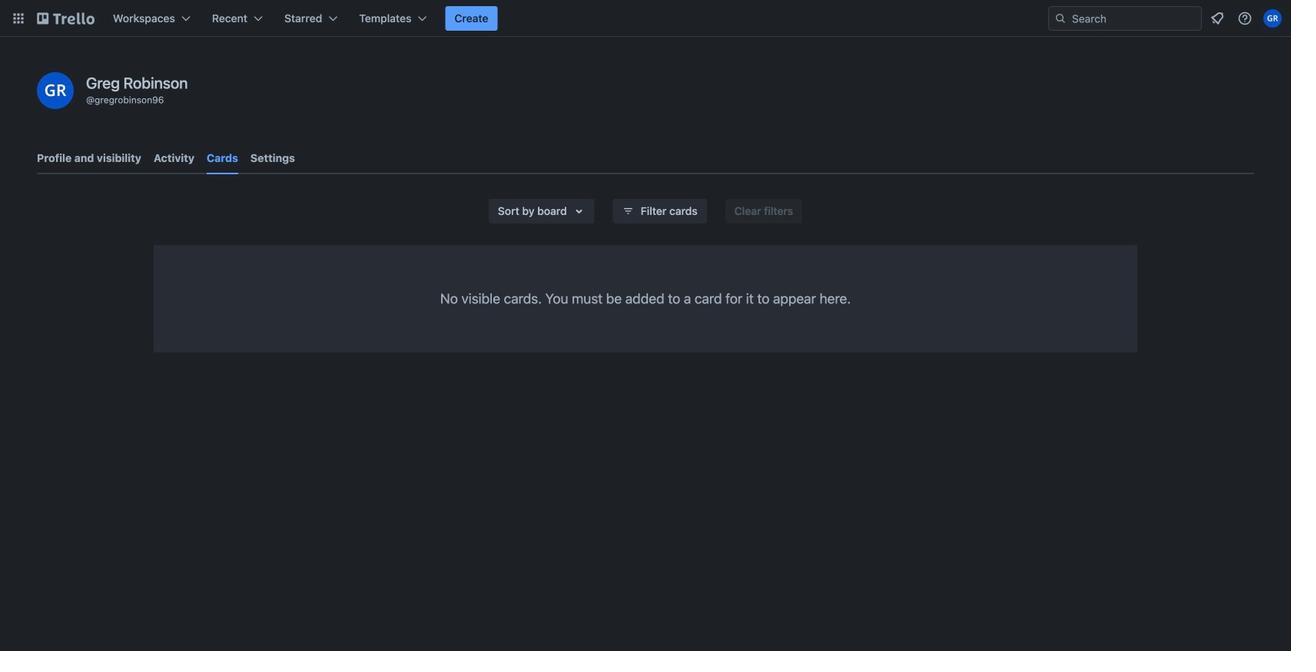 Task type: vqa. For each thing, say whether or not it's contained in the screenshot.
SEARCH field
yes



Task type: locate. For each thing, give the bounding box(es) containing it.
greg robinson (gregrobinson96) image
[[1264, 9, 1282, 28], [37, 72, 74, 109]]

0 vertical spatial greg robinson (gregrobinson96) image
[[1264, 9, 1282, 28]]

1 vertical spatial greg robinson (gregrobinson96) image
[[37, 72, 74, 109]]

primary element
[[0, 0, 1291, 37]]

back to home image
[[37, 6, 95, 31]]

greg robinson (gregrobinson96) image down the back to home image
[[37, 72, 74, 109]]

search image
[[1055, 12, 1067, 25]]

greg robinson (gregrobinson96) image right open information menu icon
[[1264, 9, 1282, 28]]



Task type: describe. For each thing, give the bounding box(es) containing it.
1 horizontal spatial greg robinson (gregrobinson96) image
[[1264, 9, 1282, 28]]

Search field
[[1067, 8, 1201, 29]]

0 notifications image
[[1208, 9, 1227, 28]]

0 horizontal spatial greg robinson (gregrobinson96) image
[[37, 72, 74, 109]]

open information menu image
[[1237, 11, 1253, 26]]



